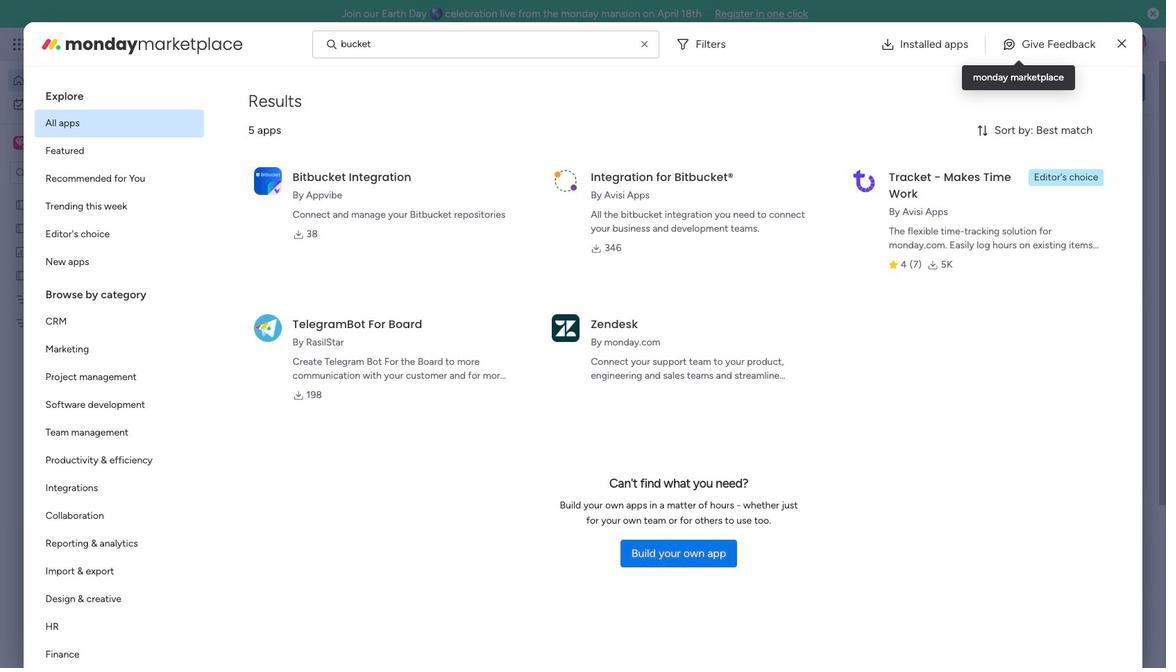 Task type: locate. For each thing, give the bounding box(es) containing it.
Search in workspace field
[[29, 165, 116, 181]]

heading
[[34, 78, 204, 110], [34, 276, 204, 308]]

2 vertical spatial public board image
[[15, 269, 28, 282]]

search everything image
[[1046, 38, 1060, 51]]

help center element
[[938, 601, 1146, 656]]

v2 bolt switch image
[[1057, 80, 1065, 95]]

0 vertical spatial heading
[[34, 78, 204, 110]]

monday marketplace image
[[40, 33, 62, 55]]

circle o image
[[958, 229, 967, 239]]

workspace image
[[13, 135, 27, 151]]

list box
[[34, 78, 204, 669], [0, 190, 177, 522]]

getting started element
[[938, 534, 1146, 589]]

3 public board image from the top
[[15, 269, 28, 282]]

option
[[8, 69, 169, 92], [8, 93, 169, 115], [34, 110, 204, 138], [34, 138, 204, 165], [34, 165, 204, 193], [0, 192, 177, 195], [34, 193, 204, 221], [34, 221, 204, 249], [34, 249, 204, 276], [34, 308, 204, 336], [34, 336, 204, 364], [34, 364, 204, 392], [34, 392, 204, 419], [34, 419, 204, 447], [34, 447, 204, 475], [34, 475, 204, 503], [34, 503, 204, 531], [34, 531, 204, 558], [34, 558, 204, 586], [34, 586, 204, 614], [34, 614, 204, 642], [34, 642, 204, 669]]

public board image
[[15, 198, 28, 211], [15, 222, 28, 235], [15, 269, 28, 282]]

0 vertical spatial public board image
[[15, 198, 28, 211]]

see plans image
[[230, 37, 243, 52]]

app logo image
[[254, 167, 282, 195], [552, 167, 580, 195], [851, 167, 878, 195], [254, 314, 282, 342], [552, 314, 580, 342]]

dapulse x slim image
[[1118, 36, 1127, 52], [1125, 128, 1142, 145]]

terry turtle image
[[1128, 33, 1150, 56]]

quick search results list box
[[215, 158, 904, 512]]

public dashboard image
[[15, 245, 28, 258]]

monday marketplace image
[[1012, 38, 1026, 51]]

1 public board image from the top
[[15, 198, 28, 211]]

1 vertical spatial heading
[[34, 276, 204, 308]]

1 vertical spatial public board image
[[15, 222, 28, 235]]

1 vertical spatial dapulse x slim image
[[1125, 128, 1142, 145]]

notifications image
[[920, 38, 934, 51]]

0 vertical spatial dapulse x slim image
[[1118, 36, 1127, 52]]

help image
[[1076, 38, 1090, 51]]



Task type: describe. For each thing, give the bounding box(es) containing it.
workspace image
[[15, 135, 25, 151]]

2 heading from the top
[[34, 276, 204, 308]]

invite members image
[[981, 38, 995, 51]]

select product image
[[13, 38, 26, 51]]

2 public board image from the top
[[15, 222, 28, 235]]

check circle image
[[958, 176, 967, 186]]

1 heading from the top
[[34, 78, 204, 110]]

update feed image
[[951, 38, 965, 51]]

v2 user feedback image
[[949, 79, 959, 95]]

workspace selection element
[[13, 135, 116, 153]]

2 image
[[961, 28, 974, 44]]



Task type: vqa. For each thing, say whether or not it's contained in the screenshot.
2nd Heading from the bottom
yes



